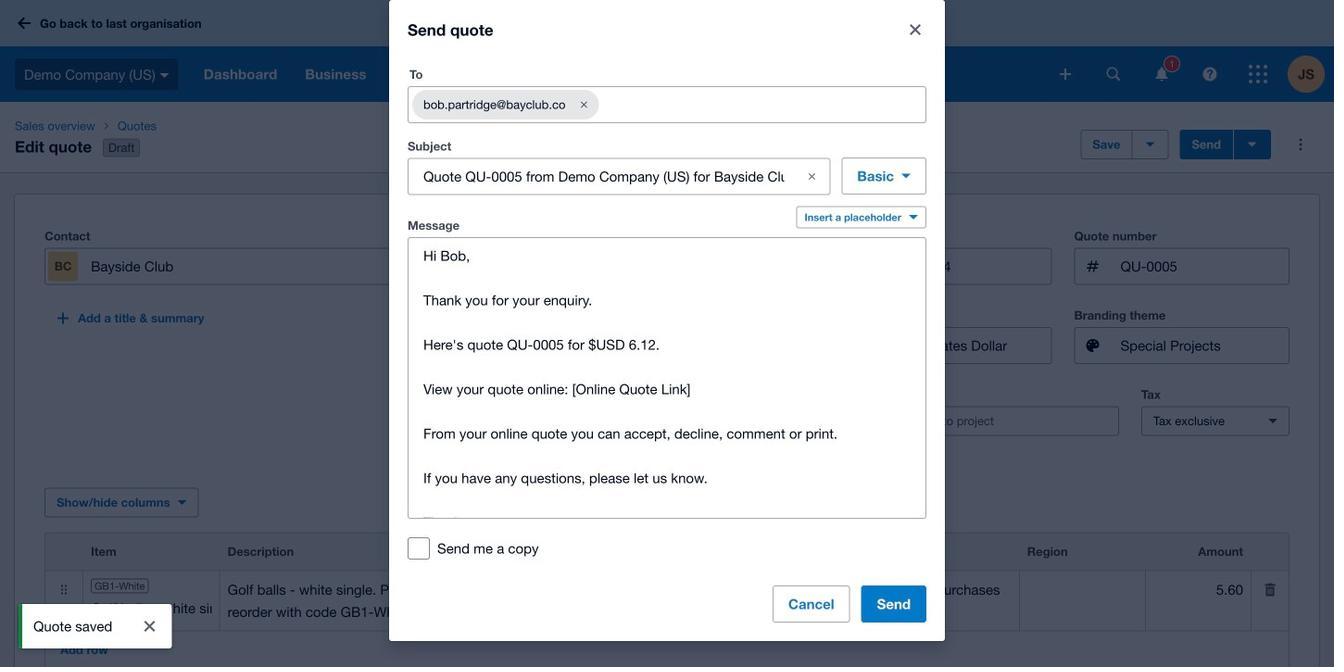 Task type: locate. For each thing, give the bounding box(es) containing it.
svg image
[[18, 17, 31, 29], [1249, 65, 1268, 83], [1107, 67, 1121, 81]]

None field
[[599, 87, 926, 122], [409, 159, 786, 194], [881, 249, 1051, 284], [1146, 571, 1251, 608], [599, 87, 926, 122], [409, 159, 786, 194], [881, 249, 1051, 284], [1146, 571, 1251, 608]]

clear subject image
[[793, 158, 830, 195]]

alert
[[19, 604, 172, 649]]

None text field
[[220, 571, 471, 631]]

1 horizontal spatial svg image
[[1107, 67, 1121, 81]]

svg image
[[1156, 67, 1168, 81], [1203, 67, 1217, 81], [1060, 69, 1071, 80], [160, 73, 169, 78]]

dialog
[[389, 0, 945, 641]]

None text field
[[409, 238, 926, 518], [1119, 249, 1289, 284], [643, 328, 813, 363], [409, 238, 926, 518], [1119, 249, 1289, 284], [643, 328, 813, 363]]

banner
[[0, 0, 1334, 102]]

0 horizontal spatial svg image
[[18, 17, 31, 29]]



Task type: vqa. For each thing, say whether or not it's contained in the screenshot.
svg icon
yes



Task type: describe. For each thing, give the bounding box(es) containing it.
none text field inside 'line items' element
[[220, 571, 471, 631]]

line items element
[[45, 532, 1290, 667]]

2 horizontal spatial svg image
[[1249, 65, 1268, 83]]



